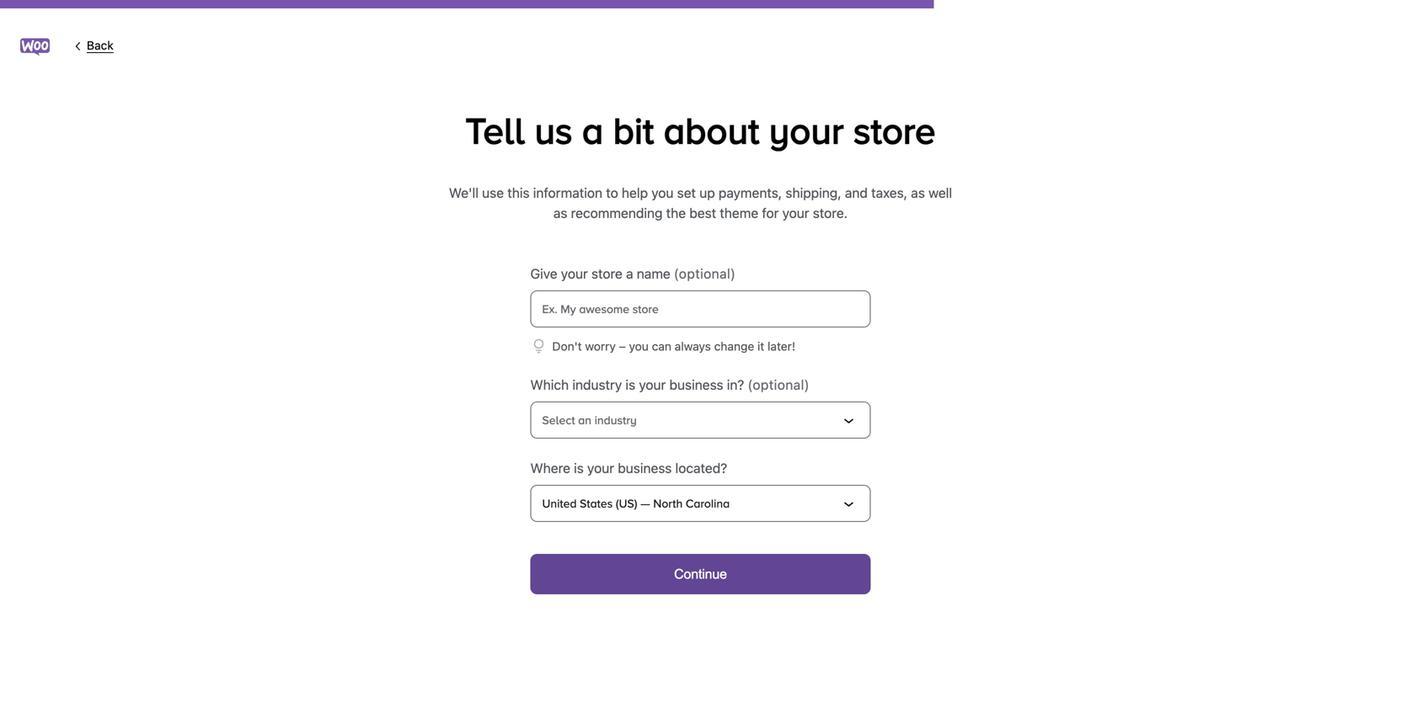 Task type: describe. For each thing, give the bounding box(es) containing it.
continue button
[[531, 555, 871, 595]]

recommending
[[571, 205, 663, 221]]

for
[[762, 205, 779, 221]]

–
[[619, 339, 626, 353]]

0 vertical spatial optional
[[679, 266, 731, 282]]

0 horizontal spatial store
[[592, 266, 623, 282]]

you inside we'll use this information to help you set up payments, shipping, and taxes, as well as recommending the best theme for your store.
[[652, 185, 674, 201]]

0 horizontal spatial you
[[629, 339, 649, 353]]

information
[[533, 185, 603, 201]]

this
[[508, 185, 530, 201]]

and
[[845, 185, 868, 201]]

back
[[87, 38, 114, 52]]

don't
[[552, 339, 582, 353]]

1 vertical spatial industry
[[595, 414, 637, 427]]

select
[[542, 414, 575, 427]]

best
[[690, 205, 717, 221]]

later!
[[768, 339, 796, 353]]

up
[[700, 185, 715, 201]]

store.
[[813, 205, 848, 221]]

to
[[606, 185, 618, 201]]

0 vertical spatial business
[[670, 377, 724, 393]]

shipping,
[[786, 185, 842, 201]]

give
[[531, 266, 558, 282]]

it
[[758, 339, 765, 353]]

an
[[578, 414, 592, 427]]

tell
[[466, 110, 525, 151]]

payments,
[[719, 185, 782, 201]]

use
[[482, 185, 504, 201]]

your down can
[[639, 377, 666, 393]]

theme
[[720, 205, 759, 221]]

back link
[[70, 38, 154, 55]]

which
[[531, 377, 569, 393]]

which industry is your business in? ( optional )
[[531, 377, 810, 393]]

the
[[666, 205, 686, 221]]

where
[[531, 461, 571, 477]]

1 horizontal spatial as
[[911, 185, 925, 201]]

Select country/region search field
[[542, 496, 839, 512]]

set
[[677, 185, 696, 201]]



Task type: vqa. For each thing, say whether or not it's contained in the screenshot.
CREATED
no



Task type: locate. For each thing, give the bounding box(es) containing it.
( right name on the left of the page
[[674, 266, 679, 282]]

can
[[652, 339, 672, 353]]

optional up ex. my awesome store text field
[[679, 266, 731, 282]]

your
[[769, 110, 844, 151], [783, 205, 810, 221], [561, 266, 588, 282], [639, 377, 666, 393], [588, 461, 614, 477]]

Ex. My awesome store text field
[[531, 291, 871, 328]]

optional
[[679, 266, 731, 282], [753, 377, 805, 393]]

(
[[674, 266, 679, 282], [748, 377, 753, 393]]

1 vertical spatial a
[[626, 266, 633, 282]]

select an industry
[[542, 414, 637, 427]]

1 horizontal spatial )
[[805, 377, 810, 393]]

) right in?
[[805, 377, 810, 393]]

where is your business located?
[[531, 461, 727, 477]]

change
[[714, 339, 755, 353]]

) up ex. my awesome store text field
[[731, 266, 736, 282]]

1 horizontal spatial optional
[[753, 377, 805, 393]]

1 horizontal spatial you
[[652, 185, 674, 201]]

a left name on the left of the page
[[626, 266, 633, 282]]

1 horizontal spatial store
[[854, 110, 936, 151]]

1 vertical spatial as
[[554, 205, 568, 221]]

tell us a bit about your store
[[466, 110, 936, 151]]

your right give on the top of page
[[561, 266, 588, 282]]

in?
[[727, 377, 745, 393]]

located?
[[676, 461, 727, 477]]

a right us
[[582, 110, 604, 151]]

worry
[[585, 339, 616, 353]]

industry right an
[[595, 414, 637, 427]]

you right –
[[629, 339, 649, 353]]

a
[[582, 110, 604, 151], [626, 266, 633, 282]]

bit
[[613, 110, 654, 151]]

continue
[[674, 567, 727, 582]]

business up select an industry search field
[[670, 377, 724, 393]]

1 vertical spatial store
[[592, 266, 623, 282]]

0 vertical spatial is
[[626, 377, 636, 393]]

0 horizontal spatial optional
[[679, 266, 731, 282]]

help
[[622, 185, 648, 201]]

( right in?
[[748, 377, 753, 393]]

as
[[911, 185, 925, 201], [554, 205, 568, 221]]

0 vertical spatial a
[[582, 110, 604, 151]]

name
[[637, 266, 671, 282]]

taxes,
[[872, 185, 908, 201]]

1 horizontal spatial is
[[626, 377, 636, 393]]

us
[[535, 110, 573, 151]]

1 vertical spatial (
[[748, 377, 753, 393]]

Select an industry search field
[[542, 412, 839, 429]]

your right for
[[783, 205, 810, 221]]

0 horizontal spatial as
[[554, 205, 568, 221]]

optional down later!
[[753, 377, 805, 393]]

1 vertical spatial is
[[574, 461, 584, 477]]

0 vertical spatial )
[[731, 266, 736, 282]]

your inside we'll use this information to help you set up payments, shipping, and taxes, as well as recommending the best theme for your store.
[[783, 205, 810, 221]]

always
[[675, 339, 711, 353]]

business
[[670, 377, 724, 393], [618, 461, 672, 477]]

give your store a name ( optional )
[[531, 266, 736, 282]]

about
[[664, 110, 760, 151]]

you left set
[[652, 185, 674, 201]]

0 vertical spatial you
[[652, 185, 674, 201]]

0 horizontal spatial (
[[674, 266, 679, 282]]

0 vertical spatial industry
[[573, 377, 622, 393]]

as down information
[[554, 205, 568, 221]]

0 horizontal spatial )
[[731, 266, 736, 282]]

1 vertical spatial you
[[629, 339, 649, 353]]

is
[[626, 377, 636, 393], [574, 461, 584, 477]]

your up shipping,
[[769, 110, 844, 151]]

we'll
[[449, 185, 479, 201]]

as left well
[[911, 185, 925, 201]]

store up taxes,
[[854, 110, 936, 151]]

1 vertical spatial business
[[618, 461, 672, 477]]

don't worry – you can always change it later!
[[552, 339, 796, 353]]

store
[[854, 110, 936, 151], [592, 266, 623, 282]]

business left located?
[[618, 461, 672, 477]]

store left name on the left of the page
[[592, 266, 623, 282]]

is right where
[[574, 461, 584, 477]]

1 horizontal spatial a
[[626, 266, 633, 282]]

1 vertical spatial optional
[[753, 377, 805, 393]]

1 vertical spatial )
[[805, 377, 810, 393]]

is down –
[[626, 377, 636, 393]]

industry up select an industry
[[573, 377, 622, 393]]

1 horizontal spatial (
[[748, 377, 753, 393]]

well
[[929, 185, 953, 201]]

0 horizontal spatial is
[[574, 461, 584, 477]]

)
[[731, 266, 736, 282], [805, 377, 810, 393]]

0 vertical spatial store
[[854, 110, 936, 151]]

industry
[[573, 377, 622, 393], [595, 414, 637, 427]]

you
[[652, 185, 674, 201], [629, 339, 649, 353]]

we'll use this information to help you set up payments, shipping, and taxes, as well as recommending the best theme for your store.
[[449, 185, 953, 221]]

your down select an industry
[[588, 461, 614, 477]]

0 vertical spatial (
[[674, 266, 679, 282]]

0 horizontal spatial a
[[582, 110, 604, 151]]

0 vertical spatial as
[[911, 185, 925, 201]]



